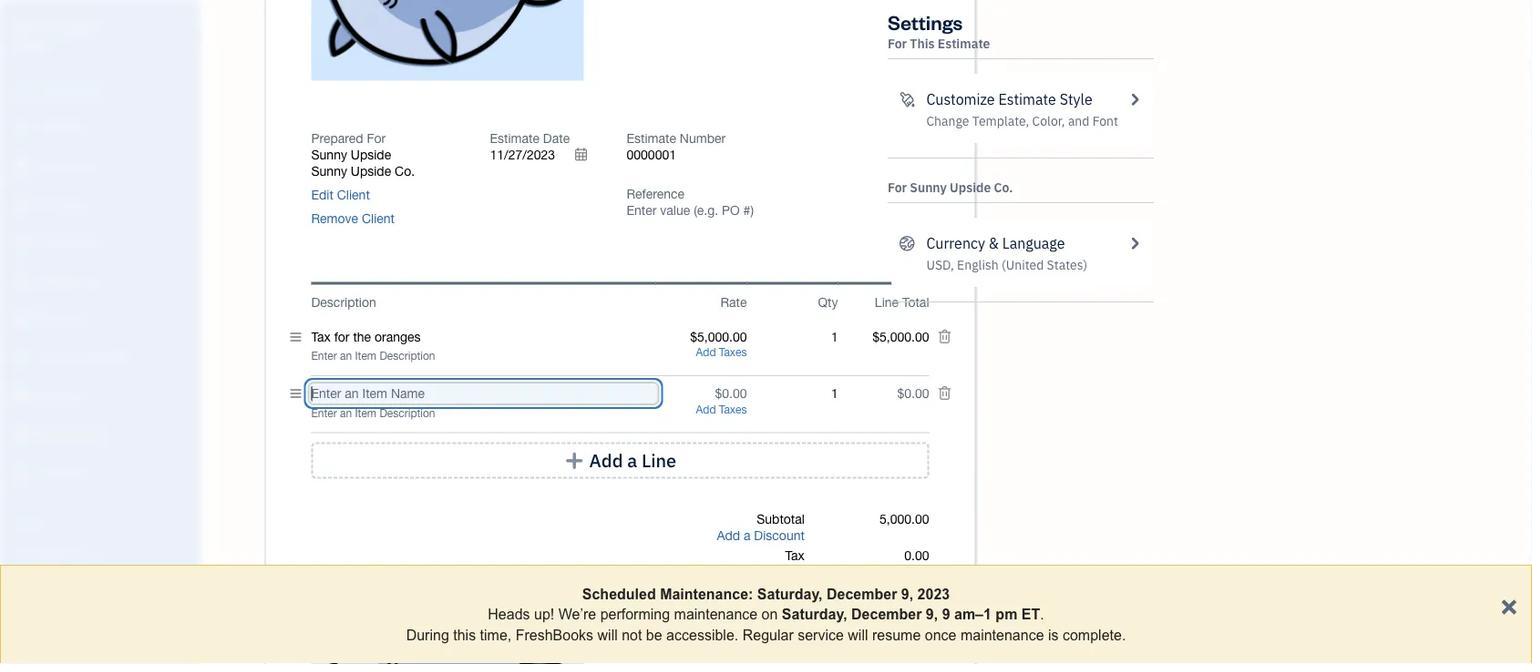 Task type: locate. For each thing, give the bounding box(es) containing it.
1 vertical spatial total
[[742, 584, 768, 599]]

1 vertical spatial co.
[[995, 179, 1013, 196]]

for sunny upside co.
[[888, 179, 1013, 196]]

saturday, up the 'service'
[[782, 607, 848, 623]]

total
[[903, 295, 930, 310], [742, 584, 768, 599]]

settings
[[888, 9, 963, 35]]

0 vertical spatial saturday,
[[758, 586, 823, 603]]

add inside "button"
[[590, 449, 623, 473]]

currency
[[927, 234, 986, 253]]

add inside subtotal add a discount tax
[[717, 528, 741, 543]]

a inside "button"
[[628, 449, 638, 473]]

sunny
[[311, 147, 347, 162], [311, 163, 347, 178], [910, 179, 947, 196]]

add
[[696, 346, 716, 359], [696, 403, 716, 416], [590, 449, 623, 473], [717, 528, 741, 543]]

9, left 9
[[926, 607, 939, 623]]

maintenance down pm
[[961, 627, 1045, 644]]

add taxes
[[696, 346, 747, 359], [696, 403, 747, 416]]

edit
[[311, 187, 334, 202]]

taxes
[[719, 346, 747, 359], [719, 403, 747, 416]]

0 vertical spatial total
[[903, 295, 930, 310]]

on
[[762, 607, 778, 623]]

ruby oranges owner
[[15, 17, 100, 51]]

is
[[1049, 627, 1059, 644]]

add taxes for enter an item description text box's "item rate (usd)" text field
[[696, 346, 747, 359]]

co. up remove client button
[[395, 163, 415, 178]]

bank connections
[[14, 615, 107, 630]]

members
[[45, 548, 93, 563]]

1 horizontal spatial maintenance
[[961, 627, 1045, 644]]

estimate right this
[[938, 35, 991, 52]]

1 vertical spatial 9,
[[926, 607, 939, 623]]

december
[[827, 586, 898, 603], [852, 607, 922, 623]]

bank connections link
[[5, 607, 195, 639]]

1 vertical spatial chevronright image
[[1127, 233, 1144, 254]]

estimate date
[[490, 131, 570, 146]]

and down style
[[1069, 113, 1090, 129]]

1 vertical spatial add taxes button
[[696, 403, 747, 416]]

9
[[943, 607, 951, 623]]

2 chevronright image from the top
[[1127, 233, 1144, 254]]

2 vertical spatial upside
[[950, 179, 991, 196]]

0 vertical spatial add taxes button
[[696, 346, 747, 359]]

2 vertical spatial sunny
[[910, 179, 947, 196]]

discount
[[754, 528, 805, 543]]

up!
[[534, 607, 555, 623]]

Line Total (USD) text field
[[872, 329, 930, 345], [897, 386, 930, 402]]

9,
[[902, 586, 914, 603], [926, 607, 939, 623]]

will right the 'service'
[[848, 627, 869, 644]]

2 add taxes button from the top
[[696, 403, 747, 416]]

Enter an Item Description text field
[[311, 406, 656, 421]]

add taxes button for enter an item description text field's "item rate (usd)" text field
[[696, 403, 747, 416]]

1 horizontal spatial co.
[[995, 179, 1013, 196]]

for left this
[[888, 35, 907, 52]]

co.
[[395, 163, 415, 178], [995, 179, 1013, 196]]

0 vertical spatial add taxes
[[696, 346, 747, 359]]

Estimate date in MM/DD/YYYY format text field
[[490, 147, 600, 163]]

add taxes button for enter an item description text box's "item rate (usd)" text field
[[696, 346, 747, 359]]

a right plus icon on the left of page
[[628, 449, 638, 473]]

dashboard image
[[12, 81, 34, 99]]

will
[[598, 627, 618, 644], [848, 627, 869, 644]]

0 horizontal spatial 9,
[[902, 586, 914, 603]]

upside
[[351, 147, 391, 162], [351, 163, 391, 178], [950, 179, 991, 196]]

bars image
[[290, 386, 301, 402]]

sunny down the prepared
[[311, 147, 347, 162]]

pm
[[996, 607, 1018, 623]]

estimate
[[938, 35, 991, 52], [999, 90, 1057, 109], [490, 131, 540, 146], [627, 131, 677, 146], [688, 584, 738, 599]]

change template, color, and font
[[927, 113, 1119, 129]]

sunny up currencyandlanguage image
[[910, 179, 947, 196]]

main element
[[0, 0, 246, 665]]

for
[[888, 35, 907, 52], [367, 131, 386, 146], [888, 179, 907, 196]]

line total (usd) text field left delete line item image
[[897, 386, 930, 402]]

report image
[[12, 464, 34, 482]]

total left (
[[742, 584, 768, 599]]

9, left 2023
[[902, 586, 914, 603]]

for right the prepared
[[367, 131, 386, 146]]

Enter an Item Description text field
[[311, 349, 656, 364]]

0 vertical spatial line
[[875, 295, 899, 310]]

Enter an Item Name text field
[[311, 386, 656, 402]]

1 add taxes from the top
[[696, 346, 747, 359]]

prepared
[[311, 131, 363, 146]]

0 vertical spatial for
[[888, 35, 907, 52]]

1 add taxes button from the top
[[696, 346, 747, 359]]

estimate up change template, color, and font
[[999, 90, 1057, 109]]

0 horizontal spatial maintenance
[[674, 607, 758, 623]]

timer image
[[12, 349, 34, 368]]

for inside settings for this estimate
[[888, 35, 907, 52]]

client right "remove"
[[362, 211, 395, 226]]

× button
[[1501, 588, 1518, 622]]

co. up currency & language at the right top of the page
[[995, 179, 1013, 196]]

total down usd,
[[903, 295, 930, 310]]

a left discount
[[744, 528, 751, 543]]

invoice image
[[12, 196, 34, 214]]

Item Rate (USD) text field
[[690, 329, 747, 345], [714, 386, 747, 402]]

0 vertical spatial co.
[[395, 163, 415, 178]]

0 horizontal spatial total
[[742, 584, 768, 599]]

chevronright image
[[1127, 88, 1144, 110], [1127, 233, 1144, 254]]

0 vertical spatial chevronright image
[[1127, 88, 1144, 110]]

ruby
[[15, 17, 46, 34]]

freshbooks
[[516, 627, 594, 644]]

upside up edit client button
[[351, 163, 391, 178]]

0 vertical spatial taxes
[[719, 346, 747, 359]]

upside down the prepared
[[351, 147, 391, 162]]

sunny up edit at the left
[[311, 163, 347, 178]]

chart image
[[12, 426, 34, 444]]

1 horizontal spatial total
[[903, 295, 930, 310]]

0 vertical spatial line total (usd) text field
[[872, 329, 930, 345]]

1 vertical spatial taxes
[[719, 403, 747, 416]]

expense image
[[12, 273, 34, 291]]

connections
[[42, 615, 107, 630]]

1 vertical spatial line total (usd) text field
[[897, 386, 930, 402]]

this
[[910, 35, 935, 52]]

estimate image
[[12, 158, 34, 176]]

for up currencyandlanguage image
[[888, 179, 907, 196]]

for inside prepared for sunny upside sunny upside co. edit client remove client
[[367, 131, 386, 146]]

1 vertical spatial december
[[852, 607, 922, 623]]

1 vertical spatial sunny
[[311, 163, 347, 178]]

team members link
[[5, 540, 195, 572]]

and
[[1069, 113, 1090, 129], [44, 581, 63, 596]]

0 horizontal spatial will
[[598, 627, 618, 644]]

line right "qty"
[[875, 295, 899, 310]]

(united
[[1002, 257, 1044, 274]]

1 horizontal spatial a
[[744, 528, 751, 543]]

co. inside prepared for sunny upside sunny upside co. edit client remove client
[[395, 163, 415, 178]]

Item Quantity text field
[[812, 386, 839, 402]]

will left not
[[598, 627, 618, 644]]

2 taxes from the top
[[719, 403, 747, 416]]

0 horizontal spatial and
[[44, 581, 63, 596]]

and right "items"
[[44, 581, 63, 596]]

2 add taxes from the top
[[696, 403, 747, 416]]

1 vertical spatial and
[[44, 581, 63, 596]]

)
[[802, 584, 805, 599]]

add taxes for enter an item description text field's "item rate (usd)" text field
[[696, 403, 747, 416]]

apps
[[14, 514, 41, 529]]

saturday, up on
[[758, 586, 823, 603]]

0 vertical spatial item rate (usd) text field
[[690, 329, 747, 345]]

1 vertical spatial line
[[642, 449, 677, 473]]

estimate for estimate total ( usd )
[[688, 584, 738, 599]]

1 vertical spatial item rate (usd) text field
[[714, 386, 747, 402]]

language
[[1003, 234, 1066, 253]]

maintenance down maintenance:
[[674, 607, 758, 623]]

0 vertical spatial december
[[827, 586, 898, 603]]

line total (usd) text field down "line total"
[[872, 329, 930, 345]]

bank
[[14, 615, 40, 630]]

0 horizontal spatial line
[[642, 449, 677, 473]]

1 vertical spatial for
[[367, 131, 386, 146]]

et
[[1022, 607, 1041, 623]]

a
[[628, 449, 638, 473], [744, 528, 751, 543]]

1 taxes from the top
[[719, 346, 747, 359]]

line total (usd) text field for delete line item image
[[897, 386, 930, 402]]

Item Quantity text field
[[812, 329, 839, 345]]

change
[[927, 113, 970, 129]]

number
[[680, 131, 726, 146]]

add taxes button
[[696, 346, 747, 359], [696, 403, 747, 416]]

0 horizontal spatial a
[[628, 449, 638, 473]]

0 vertical spatial and
[[1069, 113, 1090, 129]]

estimate up enter an estimate # "text box"
[[627, 131, 677, 146]]

&
[[989, 234, 999, 253]]

total for estimate
[[742, 584, 768, 599]]

0 vertical spatial a
[[628, 449, 638, 473]]

english
[[958, 257, 999, 274]]

1 horizontal spatial line
[[875, 295, 899, 310]]

0 vertical spatial sunny
[[311, 147, 347, 162]]

0 horizontal spatial co.
[[395, 163, 415, 178]]

upside up currency
[[950, 179, 991, 196]]

1 will from the left
[[598, 627, 618, 644]]

1 chevronright image from the top
[[1127, 88, 1144, 110]]

for for settings
[[888, 35, 907, 52]]

line right plus icon on the left of page
[[642, 449, 677, 473]]

estimate up estimate date in mm/dd/yyyy format text field
[[490, 131, 540, 146]]

Notes text field
[[311, 658, 930, 665]]

add a line button
[[311, 443, 930, 479]]

1 vertical spatial a
[[744, 528, 751, 543]]

1 vertical spatial add taxes
[[696, 403, 747, 416]]

2023
[[918, 586, 950, 603]]

estimate up accessible.
[[688, 584, 738, 599]]

1 horizontal spatial will
[[848, 627, 869, 644]]

states)
[[1047, 257, 1088, 274]]

chevronright image for language
[[1127, 233, 1144, 254]]

2 vertical spatial for
[[888, 179, 907, 196]]

1 vertical spatial maintenance
[[961, 627, 1045, 644]]

add a discount button
[[717, 528, 805, 544]]

customize estimate style
[[927, 90, 1093, 109]]

saturday,
[[758, 586, 823, 603], [782, 607, 848, 623]]

client up remove client button
[[337, 187, 370, 202]]



Task type: describe. For each thing, give the bounding box(es) containing it.
scheduled maintenance: saturday, december 9, 2023 heads up! we're performing maintenance on saturday, december 9, 9 am–1 pm et . during this time, freshbooks will not be accessible. regular service will resume once maintenance is complete.
[[406, 586, 1127, 644]]

usd
[[775, 584, 802, 599]]

during
[[406, 627, 449, 644]]

delete line item image
[[938, 386, 953, 402]]

1 vertical spatial saturday,
[[782, 607, 848, 623]]

item rate (usd) text field for enter an item description text field
[[714, 386, 747, 402]]

estimate for estimate date
[[490, 131, 540, 146]]

(
[[772, 584, 775, 599]]

template,
[[973, 113, 1030, 129]]

heads
[[488, 607, 530, 623]]

0 vertical spatial maintenance
[[674, 607, 758, 623]]

×
[[1501, 588, 1518, 622]]

Enter an Item Name text field
[[311, 329, 656, 345]]

subtotal
[[757, 512, 805, 527]]

a inside subtotal add a discount tax
[[744, 528, 751, 543]]

scheduled
[[583, 586, 656, 603]]

tax
[[786, 548, 805, 563]]

style
[[1060, 90, 1093, 109]]

apps link
[[5, 506, 195, 538]]

taxes for enter an item description text field's "item rate (usd)" text field
[[719, 403, 747, 416]]

items
[[14, 581, 42, 596]]

estimate for estimate number
[[627, 131, 677, 146]]

once
[[925, 627, 957, 644]]

0.00
[[905, 548, 930, 563]]

subtotal add a discount tax
[[717, 512, 805, 563]]

× dialog
[[0, 565, 1533, 665]]

money image
[[12, 388, 34, 406]]

Enter an Estimate # text field
[[627, 147, 677, 163]]

0 vertical spatial client
[[337, 187, 370, 202]]

complete.
[[1063, 627, 1127, 644]]

performing
[[601, 607, 670, 623]]

resume
[[873, 627, 921, 644]]

owner
[[15, 36, 51, 51]]

estimate total ( usd )
[[688, 584, 805, 599]]

regular
[[743, 627, 794, 644]]

team
[[14, 548, 42, 563]]

remove client button
[[311, 210, 395, 227]]

qty
[[818, 295, 839, 310]]

1 horizontal spatial 9,
[[926, 607, 939, 623]]

$5,000.00
[[873, 584, 930, 599]]

be
[[646, 627, 663, 644]]

edit client button
[[311, 187, 370, 203]]

Reference Number text field
[[627, 203, 756, 218]]

rate
[[721, 295, 747, 310]]

5,000.00
[[880, 512, 930, 527]]

0 vertical spatial 9,
[[902, 586, 914, 603]]

items and services link
[[5, 574, 195, 606]]

chevronright image for style
[[1127, 88, 1144, 110]]

remove
[[311, 211, 358, 226]]

delete line item image
[[938, 329, 953, 345]]

item rate (usd) text field for enter an item description text box
[[690, 329, 747, 345]]

usd, english (united states)
[[927, 257, 1088, 274]]

color,
[[1033, 113, 1066, 129]]

items and services
[[14, 581, 110, 596]]

estimate number
[[627, 131, 726, 146]]

we're
[[559, 607, 597, 623]]

accessible.
[[667, 627, 739, 644]]

and inside main element
[[44, 581, 63, 596]]

add a line
[[590, 449, 677, 473]]

service
[[798, 627, 844, 644]]

description
[[311, 295, 376, 310]]

date
[[543, 131, 570, 146]]

currency & language
[[927, 234, 1066, 253]]

settings for this estimate
[[888, 9, 991, 52]]

currencyandlanguage image
[[899, 233, 916, 254]]

bars image
[[290, 329, 301, 345]]

line total (usd) text field for delete line item icon in the right of the page
[[872, 329, 930, 345]]

project image
[[12, 311, 34, 329]]

services
[[66, 581, 110, 596]]

time,
[[480, 627, 512, 644]]

plus image
[[564, 452, 585, 470]]

prepared for sunny upside sunny upside co. edit client remove client
[[311, 131, 415, 226]]

estimate inside settings for this estimate
[[938, 35, 991, 52]]

usd,
[[927, 257, 955, 274]]

maintenance:
[[660, 586, 754, 603]]

.
[[1041, 607, 1045, 623]]

reference
[[627, 186, 685, 201]]

this
[[453, 627, 476, 644]]

am–1
[[955, 607, 992, 623]]

font
[[1093, 113, 1119, 129]]

paintbrush image
[[899, 88, 916, 110]]

line inside "button"
[[642, 449, 677, 473]]

for for prepared
[[367, 131, 386, 146]]

oranges
[[49, 17, 100, 34]]

customize
[[927, 90, 996, 109]]

1 horizontal spatial and
[[1069, 113, 1090, 129]]

1 vertical spatial upside
[[351, 163, 391, 178]]

line total
[[875, 295, 930, 310]]

client image
[[12, 119, 34, 138]]

total for line
[[903, 295, 930, 310]]

0 vertical spatial upside
[[351, 147, 391, 162]]

2 will from the left
[[848, 627, 869, 644]]

taxes for enter an item description text box's "item rate (usd)" text field
[[719, 346, 747, 359]]

not
[[622, 627, 642, 644]]

team members
[[14, 548, 93, 563]]

1 vertical spatial client
[[362, 211, 395, 226]]

payment image
[[12, 234, 34, 253]]



Task type: vqa. For each thing, say whether or not it's contained in the screenshot.
States)
yes



